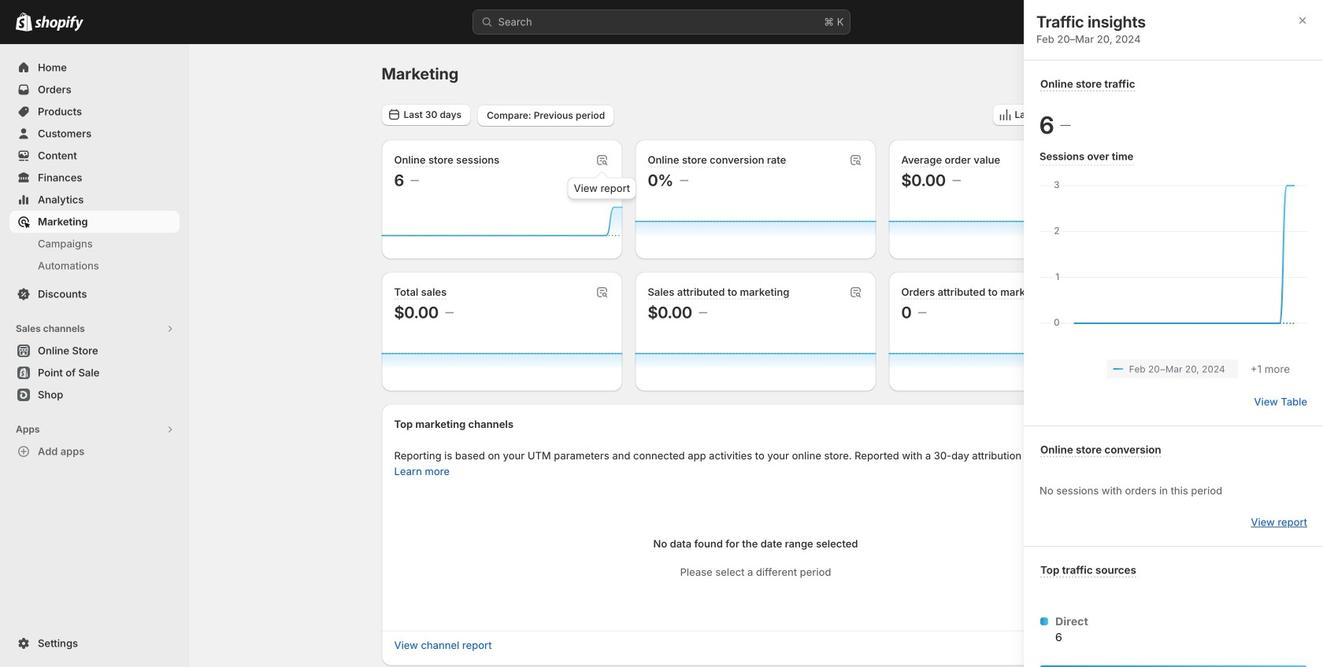 Task type: locate. For each thing, give the bounding box(es) containing it.
list
[[1052, 360, 1295, 379]]

shopify image
[[35, 16, 83, 31]]



Task type: vqa. For each thing, say whether or not it's contained in the screenshot.
'Finances' link
no



